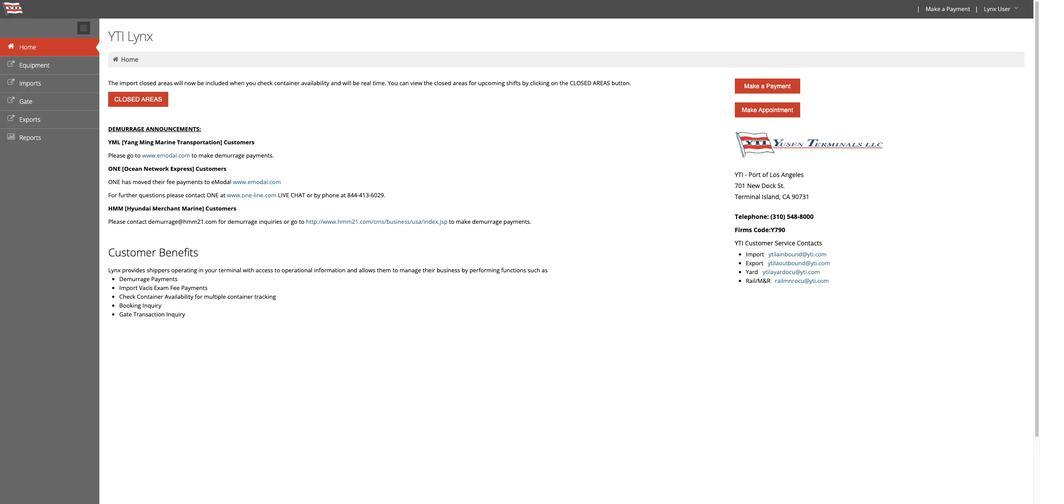 Task type: locate. For each thing, give the bounding box(es) containing it.
1 horizontal spatial areas
[[453, 79, 468, 87]]

them
[[377, 266, 391, 274]]

one for one has moved their fee payments to emodal www.emodal.com
[[108, 178, 120, 186]]

2 vertical spatial lynx
[[108, 266, 121, 274]]

their right manage
[[423, 266, 435, 274]]

make a payment
[[926, 5, 971, 13], [745, 83, 791, 90]]

please down hmm
[[108, 218, 126, 226]]

2 at from the left
[[341, 191, 346, 199]]

inquiry down availability
[[166, 311, 185, 319]]

container right check
[[274, 79, 300, 87]]

2 will from the left
[[343, 79, 351, 87]]

vacis
[[139, 284, 153, 292]]

customers
[[224, 138, 255, 146], [196, 165, 227, 173], [206, 205, 236, 213]]

1 horizontal spatial customer
[[745, 239, 774, 247]]

for
[[108, 191, 117, 199]]

at down emodal at the top left
[[220, 191, 225, 199]]

external link image for imports
[[7, 80, 15, 86]]

when
[[230, 79, 245, 87]]

inquiry
[[143, 302, 161, 310], [166, 311, 185, 319]]

code:y790
[[754, 226, 786, 234]]

0 vertical spatial inquiry
[[143, 302, 161, 310]]

1 vertical spatial contact
[[127, 218, 147, 226]]

payments
[[151, 275, 178, 283], [181, 284, 208, 292]]

one [ocean network express] customers
[[108, 165, 227, 173]]

0 vertical spatial by
[[522, 79, 529, 87]]

1 horizontal spatial make a payment
[[926, 5, 971, 13]]

container left "tracking"
[[228, 293, 253, 301]]

customers right transportation] on the top left of the page
[[224, 138, 255, 146]]

1 vertical spatial please
[[108, 218, 126, 226]]

0 horizontal spatial a
[[761, 83, 765, 90]]

for left multiple
[[195, 293, 203, 301]]

yti for yti customer service contacts
[[735, 239, 744, 247]]

time.
[[373, 79, 386, 87]]

the right view
[[424, 79, 433, 87]]

1 vertical spatial www.emodal.com
[[233, 178, 281, 186]]

844-
[[348, 191, 359, 199]]

yti up home icon
[[108, 27, 124, 45]]

be
[[197, 79, 204, 87], [353, 79, 360, 87]]

check
[[258, 79, 273, 87]]

contact down "[hyundai"
[[127, 218, 147, 226]]

1 vertical spatial their
[[423, 266, 435, 274]]

1 vertical spatial one
[[108, 178, 120, 186]]

now
[[184, 79, 196, 87]]

0 vertical spatial yti
[[108, 27, 124, 45]]

1 vertical spatial go
[[291, 218, 298, 226]]

2 vertical spatial for
[[195, 293, 203, 301]]

with
[[243, 266, 254, 274]]

make appointment link
[[735, 102, 800, 118]]

make
[[926, 5, 941, 13], [745, 83, 760, 90], [742, 106, 757, 114]]

has
[[122, 178, 131, 186]]

will left real
[[343, 79, 351, 87]]

0 vertical spatial import
[[746, 251, 767, 258]]

make for the left make a payment link
[[745, 83, 760, 90]]

2 vertical spatial make
[[742, 106, 757, 114]]

0 vertical spatial lynx
[[984, 5, 997, 13]]

their
[[153, 178, 165, 186], [423, 266, 435, 274]]

1 vertical spatial a
[[761, 83, 765, 90]]

gate
[[19, 97, 33, 106], [119, 311, 132, 319]]

0 horizontal spatial their
[[153, 178, 165, 186]]

external link image
[[7, 80, 15, 86], [7, 98, 15, 104], [7, 116, 15, 122]]

0 horizontal spatial lynx
[[108, 266, 121, 274]]

and left allows on the left
[[347, 266, 357, 274]]

www.emodal.com link
[[142, 152, 190, 159], [233, 178, 281, 186]]

or right the chat on the top of page
[[307, 191, 313, 199]]

2 please from the top
[[108, 218, 126, 226]]

yti down firms
[[735, 239, 744, 247]]

go down [yang in the left of the page
[[127, 152, 134, 159]]

1 vertical spatial external link image
[[7, 98, 15, 104]]

live
[[278, 191, 289, 199]]

ytilaoutbound@yti.com link
[[768, 259, 830, 267]]

will left "now"
[[174, 79, 183, 87]]

2 external link image from the top
[[7, 98, 15, 104]]

lynx inside lynx provides shippers operating in your terminal with access to operational information and allows them to manage their business by performing functions such as demurrage payments import vacis exam fee payments check container availability for multiple container tracking booking inquiry gate transaction inquiry
[[108, 266, 121, 274]]

1 horizontal spatial their
[[423, 266, 435, 274]]

2 vertical spatial yti
[[735, 239, 744, 247]]

2 horizontal spatial by
[[522, 79, 529, 87]]

home right home icon
[[121, 55, 138, 64]]

chat
[[291, 191, 305, 199]]

8000
[[800, 213, 814, 221]]

1 horizontal spatial make a payment link
[[922, 0, 974, 19]]

questions
[[139, 191, 165, 199]]

for down for further questions please contact one at www.one-line.com live chat or by phone at 844-413-6029.
[[218, 218, 226, 226]]

closed right import
[[139, 79, 156, 87]]

1 horizontal spatial contact
[[185, 191, 205, 199]]

by right business
[[462, 266, 468, 274]]

by
[[522, 79, 529, 87], [314, 191, 321, 199], [462, 266, 468, 274]]

1 vertical spatial by
[[314, 191, 321, 199]]

http://www.hmm21.com/cms/business/usa/index.jsp link
[[306, 218, 448, 226]]

home link right home icon
[[121, 55, 138, 64]]

1 external link image from the top
[[7, 80, 15, 86]]

inquiry down the container at the left bottom of page
[[143, 302, 161, 310]]

0 vertical spatial home
[[19, 43, 36, 51]]

hmm
[[108, 205, 123, 213]]

0 vertical spatial external link image
[[7, 80, 15, 86]]

0 horizontal spatial for
[[195, 293, 203, 301]]

701
[[735, 182, 746, 190]]

closed right view
[[434, 79, 451, 87]]

exports link
[[0, 110, 99, 129]]

contact down the one has moved their fee payments to emodal www.emodal.com
[[185, 191, 205, 199]]

yti inside yti - port of los angeles 701 new dock st. terminal island, ca 90731
[[735, 171, 744, 179]]

areas left "now"
[[158, 79, 173, 87]]

make a payment link
[[922, 0, 974, 19], [735, 79, 800, 94]]

check
[[119, 293, 135, 301]]

equipment
[[19, 61, 50, 69]]

or right 'inquiries' in the top of the page
[[284, 218, 290, 226]]

1 horizontal spatial payments.
[[504, 218, 532, 226]]

1 horizontal spatial a
[[942, 5, 945, 13]]

1 horizontal spatial gate
[[119, 311, 132, 319]]

payments up exam at the left of the page
[[151, 275, 178, 283]]

0 horizontal spatial gate
[[19, 97, 33, 106]]

external link image for gate
[[7, 98, 15, 104]]

yti - port of los angeles 701 new dock st. terminal island, ca 90731
[[735, 171, 810, 201]]

reports link
[[0, 129, 99, 147]]

0 vertical spatial www.emodal.com link
[[142, 152, 190, 159]]

www.emodal.com down 'marine'
[[142, 152, 190, 159]]

1 horizontal spatial or
[[307, 191, 313, 199]]

user
[[998, 5, 1011, 13]]

functions
[[501, 266, 526, 274]]

1 horizontal spatial payment
[[947, 5, 971, 13]]

payment left lynx user in the top right of the page
[[947, 5, 971, 13]]

fee
[[170, 284, 180, 292]]

exam
[[154, 284, 169, 292]]

for left "upcoming"
[[469, 79, 477, 87]]

1 vertical spatial gate
[[119, 311, 132, 319]]

import
[[120, 79, 138, 87]]

closed
[[139, 79, 156, 87], [434, 79, 451, 87]]

export ytilaoutbound@yti.com yard ytilayardocu@yti.com rail/m&r railmnrocu@yti.com
[[746, 259, 830, 285]]

1 vertical spatial customers
[[196, 165, 227, 173]]

1 horizontal spatial inquiry
[[166, 311, 185, 319]]

performing
[[470, 266, 500, 274]]

customer up provides
[[108, 245, 156, 260]]

one down emodal at the top left
[[207, 191, 219, 199]]

www.emodal.com link up www.one-line.com link
[[233, 178, 281, 186]]

customers down the www.one-
[[206, 205, 236, 213]]

firms code:y790
[[735, 226, 786, 234]]

payments up availability
[[181, 284, 208, 292]]

one left has
[[108, 178, 120, 186]]

0 horizontal spatial home link
[[0, 38, 99, 56]]

[ocean
[[122, 165, 142, 173]]

2 horizontal spatial lynx
[[984, 5, 997, 13]]

customers up emodal at the top left
[[196, 165, 227, 173]]

1 horizontal spatial container
[[274, 79, 300, 87]]

|
[[917, 5, 920, 13], [975, 5, 979, 13]]

los
[[770, 171, 780, 179]]

0 horizontal spatial closed
[[139, 79, 156, 87]]

1 horizontal spatial be
[[353, 79, 360, 87]]

announcements:
[[146, 125, 201, 133]]

1 vertical spatial container
[[228, 293, 253, 301]]

areas left "upcoming"
[[453, 79, 468, 87]]

provides
[[122, 266, 145, 274]]

0 vertical spatial go
[[127, 152, 134, 159]]

1 closed from the left
[[139, 79, 156, 87]]

1 horizontal spatial go
[[291, 218, 298, 226]]

0 horizontal spatial by
[[314, 191, 321, 199]]

gate up exports
[[19, 97, 33, 106]]

please contact demurrage@hmm21.com for demurrage inquiries or go to http://www.hmm21.com/cms/business/usa/index.jsp to make demurrage payments.
[[108, 218, 532, 226]]

availability
[[165, 293, 193, 301]]

the right "on"
[[560, 79, 569, 87]]

www.emodal.com up www.one-line.com link
[[233, 178, 281, 186]]

0 vertical spatial or
[[307, 191, 313, 199]]

None submit
[[108, 92, 168, 107]]

0 horizontal spatial inquiry
[[143, 302, 161, 310]]

by left phone
[[314, 191, 321, 199]]

service
[[775, 239, 796, 247]]

their left the fee
[[153, 178, 165, 186]]

container
[[274, 79, 300, 87], [228, 293, 253, 301]]

container
[[137, 293, 163, 301]]

[hyundai
[[125, 205, 151, 213]]

1 horizontal spatial the
[[560, 79, 569, 87]]

0 horizontal spatial at
[[220, 191, 225, 199]]

imports
[[19, 79, 41, 87]]

make for make appointment link
[[742, 106, 757, 114]]

1 vertical spatial import
[[119, 284, 138, 292]]

0 horizontal spatial go
[[127, 152, 134, 159]]

upcoming
[[478, 79, 505, 87]]

bar chart image
[[7, 134, 15, 140]]

be right "now"
[[197, 79, 204, 87]]

1 vertical spatial make
[[745, 83, 760, 90]]

home right home image
[[19, 43, 36, 51]]

availability
[[301, 79, 329, 87]]

0 horizontal spatial areas
[[158, 79, 173, 87]]

0 horizontal spatial make a payment
[[745, 83, 791, 90]]

payment up appointment
[[767, 83, 791, 90]]

customer down firms code:y790
[[745, 239, 774, 247]]

www.emodal.com link down 'marine'
[[142, 152, 190, 159]]

exports
[[19, 115, 40, 124]]

1 horizontal spatial www.emodal.com link
[[233, 178, 281, 186]]

1 vertical spatial and
[[347, 266, 357, 274]]

0 horizontal spatial home
[[19, 43, 36, 51]]

0 horizontal spatial will
[[174, 79, 183, 87]]

please down yml
[[108, 152, 126, 159]]

lynx for provides
[[108, 266, 121, 274]]

1 horizontal spatial will
[[343, 79, 351, 87]]

moved
[[133, 178, 151, 186]]

1 will from the left
[[174, 79, 183, 87]]

1 | from the left
[[917, 5, 920, 13]]

0 vertical spatial contact
[[185, 191, 205, 199]]

gate down booking
[[119, 311, 132, 319]]

0 vertical spatial make a payment
[[926, 5, 971, 13]]

0 vertical spatial please
[[108, 152, 126, 159]]

external link image inside gate link
[[7, 98, 15, 104]]

1 please from the top
[[108, 152, 126, 159]]

be left real
[[353, 79, 360, 87]]

1 vertical spatial for
[[218, 218, 226, 226]]

demurrage
[[215, 152, 245, 159], [228, 218, 258, 226], [472, 218, 502, 226]]

at left the 844-
[[341, 191, 346, 199]]

yti left -
[[735, 171, 744, 179]]

angle down image
[[1012, 5, 1021, 11]]

shifts
[[506, 79, 521, 87]]

1 horizontal spatial home link
[[121, 55, 138, 64]]

1 areas from the left
[[158, 79, 173, 87]]

customer benefits
[[108, 245, 198, 260]]

0 horizontal spatial |
[[917, 5, 920, 13]]

2 vertical spatial one
[[207, 191, 219, 199]]

0 horizontal spatial make a payment link
[[735, 79, 800, 94]]

go right 'inquiries' in the top of the page
[[291, 218, 298, 226]]

import up check
[[119, 284, 138, 292]]

at
[[220, 191, 225, 199], [341, 191, 346, 199]]

home link up equipment
[[0, 38, 99, 56]]

0 horizontal spatial payments
[[151, 275, 178, 283]]

one left "[ocean"
[[108, 165, 121, 173]]

st.
[[778, 182, 785, 190]]

2 horizontal spatial for
[[469, 79, 477, 87]]

import
[[746, 251, 767, 258], [119, 284, 138, 292]]

merchant
[[152, 205, 180, 213]]

2 vertical spatial customers
[[206, 205, 236, 213]]

yti
[[108, 27, 124, 45], [735, 171, 744, 179], [735, 239, 744, 247]]

1 vertical spatial inquiry
[[166, 311, 185, 319]]

3 external link image from the top
[[7, 116, 15, 122]]

1 vertical spatial www.emodal.com link
[[233, 178, 281, 186]]

0 vertical spatial payment
[[947, 5, 971, 13]]

and right availability
[[331, 79, 341, 87]]

business
[[437, 266, 460, 274]]

1 vertical spatial lynx
[[127, 27, 153, 45]]

their inside lynx provides shippers operating in your terminal with access to operational information and allows them to manage their business by performing functions such as demurrage payments import vacis exam fee payments check container availability for multiple container tracking booking inquiry gate transaction inquiry
[[423, 266, 435, 274]]

1 vertical spatial payments
[[181, 284, 208, 292]]

import up export
[[746, 251, 767, 258]]

1 vertical spatial yti
[[735, 171, 744, 179]]

by right shifts
[[522, 79, 529, 87]]

ytilaoutbound@yti.com
[[768, 259, 830, 267]]

external link image inside imports link
[[7, 80, 15, 86]]

external link image inside exports link
[[7, 116, 15, 122]]

yti for yti - port of los angeles 701 new dock st. terminal island, ca 90731
[[735, 171, 744, 179]]

www.emodal.com
[[142, 152, 190, 159], [233, 178, 281, 186]]

0 horizontal spatial www.emodal.com
[[142, 152, 190, 159]]

0 horizontal spatial the
[[424, 79, 433, 87]]

lynx inside lynx user link
[[984, 5, 997, 13]]

1 the from the left
[[424, 79, 433, 87]]

0 vertical spatial one
[[108, 165, 121, 173]]

0 vertical spatial for
[[469, 79, 477, 87]]

1 vertical spatial home
[[121, 55, 138, 64]]

demurrage
[[108, 125, 144, 133]]

go
[[127, 152, 134, 159], [291, 218, 298, 226]]



Task type: describe. For each thing, give the bounding box(es) containing it.
yti for yti lynx
[[108, 27, 124, 45]]

home image
[[7, 43, 15, 49]]

0 vertical spatial make a payment link
[[922, 0, 974, 19]]

gate inside gate link
[[19, 97, 33, 106]]

port
[[749, 171, 761, 179]]

of
[[763, 171, 768, 179]]

http://www.hmm21.com/cms/business/usa/index.jsp
[[306, 218, 448, 226]]

on
[[551, 79, 558, 87]]

lynx user
[[984, 5, 1011, 13]]

appointment
[[759, 106, 793, 114]]

gate inside lynx provides shippers operating in your terminal with access to operational information and allows them to manage their business by performing functions such as demurrage payments import vacis exam fee payments check container availability for multiple container tracking booking inquiry gate transaction inquiry
[[119, 311, 132, 319]]

2 be from the left
[[353, 79, 360, 87]]

548-
[[787, 213, 800, 221]]

ytilainbound@yti.com
[[769, 251, 827, 258]]

container inside lynx provides shippers operating in your terminal with access to operational information and allows them to manage their business by performing functions such as demurrage payments import vacis exam fee payments check container availability for multiple container tracking booking inquiry gate transaction inquiry
[[228, 293, 253, 301]]

0 vertical spatial their
[[153, 178, 165, 186]]

one for one [ocean network express] customers
[[108, 165, 121, 173]]

please go to www.emodal.com to make demurrage payments.
[[108, 152, 274, 159]]

customers for one [ocean network express] customers
[[196, 165, 227, 173]]

reports
[[19, 133, 41, 142]]

equipment link
[[0, 56, 99, 74]]

line.com
[[254, 191, 277, 199]]

railmnrocu@yti.com
[[775, 277, 829, 285]]

1 be from the left
[[197, 79, 204, 87]]

for further questions please contact one at www.one-line.com live chat or by phone at 844-413-6029.
[[108, 191, 386, 199]]

lynx user link
[[980, 0, 1024, 19]]

[yang
[[122, 138, 138, 146]]

0 vertical spatial a
[[942, 5, 945, 13]]

terminal
[[735, 193, 761, 201]]

ming
[[139, 138, 154, 146]]

0 horizontal spatial or
[[284, 218, 290, 226]]

1 horizontal spatial make
[[456, 218, 471, 226]]

and inside lynx provides shippers operating in your terminal with access to operational information and allows them to manage their business by performing functions such as demurrage payments import vacis exam fee payments check container availability for multiple container tracking booking inquiry gate transaction inquiry
[[347, 266, 357, 274]]

ytilayardocu@yti.com
[[763, 268, 820, 276]]

0 vertical spatial container
[[274, 79, 300, 87]]

2 the from the left
[[560, 79, 569, 87]]

transportation]
[[177, 138, 222, 146]]

for inside lynx provides shippers operating in your terminal with access to operational information and allows them to manage their business by performing functions such as demurrage payments import vacis exam fee payments check container availability for multiple container tracking booking inquiry gate transaction inquiry
[[195, 293, 203, 301]]

imports link
[[0, 74, 99, 92]]

home image
[[112, 56, 120, 62]]

external link image
[[7, 61, 15, 68]]

www.emodal.com link for one has moved their fee payments to emodal www.emodal.com
[[233, 178, 281, 186]]

lynx for user
[[984, 5, 997, 13]]

button.
[[612, 79, 631, 87]]

0 horizontal spatial payments.
[[246, 152, 274, 159]]

yti lynx
[[108, 27, 153, 45]]

railmnrocu@yti.com link
[[775, 277, 829, 285]]

dock
[[762, 182, 776, 190]]

emodal
[[211, 178, 231, 186]]

1 at from the left
[[220, 191, 225, 199]]

hmm [hyundai merchant marine] customers
[[108, 205, 236, 213]]

booking
[[119, 302, 141, 310]]

0 vertical spatial make
[[926, 5, 941, 13]]

angeles
[[782, 171, 804, 179]]

0 horizontal spatial make
[[199, 152, 213, 159]]

please for please contact demurrage@hmm21.com for demurrage inquiries or go to
[[108, 218, 126, 226]]

multiple
[[204, 293, 226, 301]]

inquiries
[[259, 218, 282, 226]]

ytilainbound@yti.com link
[[769, 251, 827, 258]]

such
[[528, 266, 540, 274]]

phone
[[322, 191, 339, 199]]

marine
[[155, 138, 176, 146]]

clicking
[[530, 79, 550, 87]]

1 vertical spatial make a payment
[[745, 83, 791, 90]]

network
[[144, 165, 169, 173]]

0 vertical spatial customers
[[224, 138, 255, 146]]

yti customer service contacts
[[735, 239, 822, 247]]

closed
[[570, 79, 592, 87]]

1 horizontal spatial payments
[[181, 284, 208, 292]]

customers for hmm [hyundai merchant marine] customers
[[206, 205, 236, 213]]

ytilayardocu@yti.com link
[[763, 268, 820, 276]]

the
[[108, 79, 118, 87]]

www.emodal.com link for to make demurrage payments.
[[142, 152, 190, 159]]

can
[[400, 79, 409, 87]]

(310)
[[771, 213, 786, 221]]

1 horizontal spatial www.emodal.com
[[233, 178, 281, 186]]

please for please go to
[[108, 152, 126, 159]]

0 vertical spatial payments
[[151, 275, 178, 283]]

1 horizontal spatial import
[[746, 251, 767, 258]]

marine]
[[182, 205, 204, 213]]

operating
[[171, 266, 197, 274]]

www.one-
[[227, 191, 254, 199]]

0 vertical spatial www.emodal.com
[[142, 152, 190, 159]]

manage
[[400, 266, 421, 274]]

shippers
[[147, 266, 170, 274]]

0 horizontal spatial customer
[[108, 245, 156, 260]]

you
[[388, 79, 398, 87]]

2 areas from the left
[[453, 79, 468, 87]]

gate link
[[0, 92, 99, 110]]

www.one-line.com link
[[227, 191, 277, 199]]

2 | from the left
[[975, 5, 979, 13]]

access
[[256, 266, 273, 274]]

413-
[[359, 191, 371, 199]]

1 horizontal spatial lynx
[[127, 27, 153, 45]]

operational
[[282, 266, 313, 274]]

0 horizontal spatial payment
[[767, 83, 791, 90]]

home inside home link
[[19, 43, 36, 51]]

yard
[[746, 268, 758, 276]]

tracking
[[255, 293, 276, 301]]

demurrage announcements:
[[108, 125, 201, 133]]

terminal
[[219, 266, 241, 274]]

by inside lynx provides shippers operating in your terminal with access to operational information and allows them to manage their business by performing functions such as demurrage payments import vacis exam fee payments check container availability for multiple container tracking booking inquiry gate transaction inquiry
[[462, 266, 468, 274]]

external link image for exports
[[7, 116, 15, 122]]

demurrage@hmm21.com
[[148, 218, 217, 226]]

contacts
[[797, 239, 822, 247]]

real
[[361, 79, 371, 87]]

new
[[747, 182, 760, 190]]

0 horizontal spatial and
[[331, 79, 341, 87]]

allows
[[359, 266, 376, 274]]

6029.
[[371, 191, 386, 199]]

0 horizontal spatial contact
[[127, 218, 147, 226]]

further
[[119, 191, 137, 199]]

1 horizontal spatial for
[[218, 218, 226, 226]]

express]
[[170, 165, 194, 173]]

export
[[746, 259, 764, 267]]

demurrage
[[119, 275, 150, 283]]

rail/m&r
[[746, 277, 771, 285]]

you
[[246, 79, 256, 87]]

import inside lynx provides shippers operating in your terminal with access to operational information and allows them to manage their business by performing functions such as demurrage payments import vacis exam fee payments check container availability for multiple container tracking booking inquiry gate transaction inquiry
[[119, 284, 138, 292]]

transaction
[[133, 311, 165, 319]]

yml
[[108, 138, 120, 146]]

2 closed from the left
[[434, 79, 451, 87]]

yml [yang ming marine transportation] customers
[[108, 138, 255, 146]]



Task type: vqa. For each thing, say whether or not it's contained in the screenshot.


